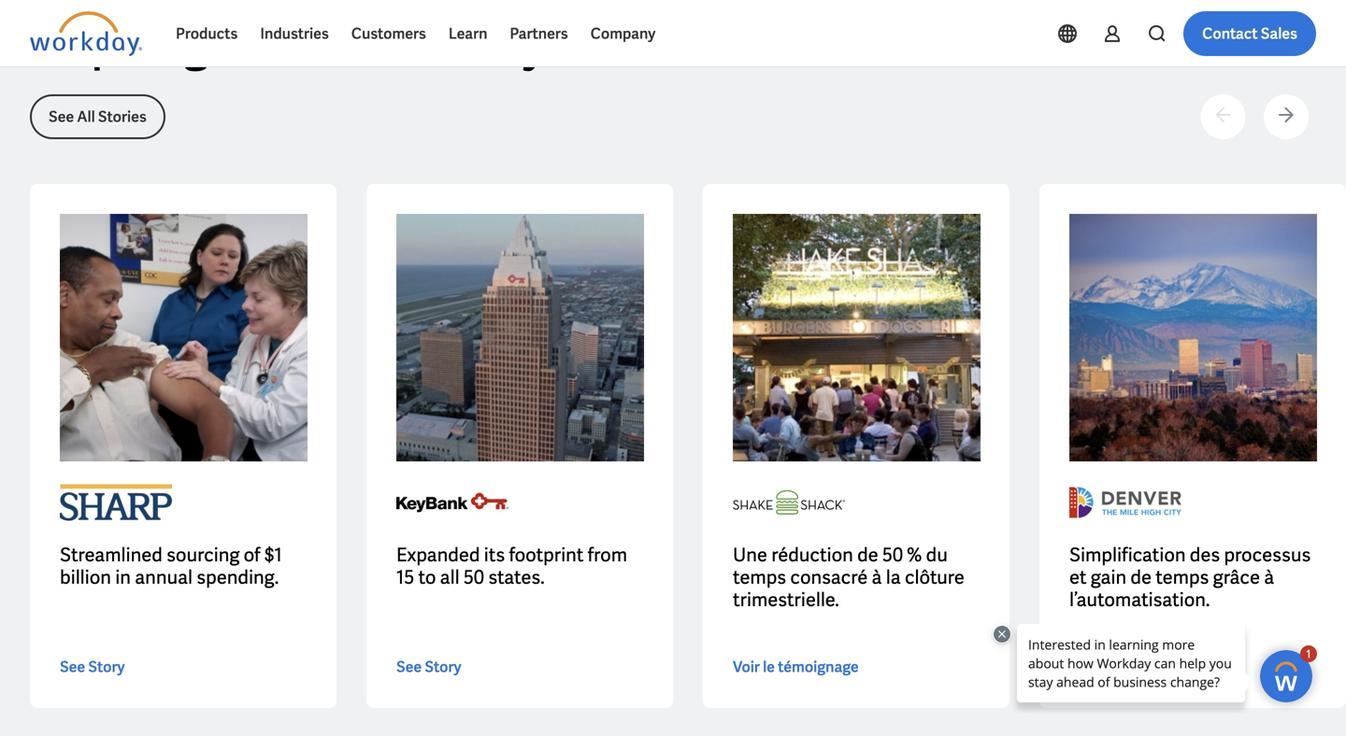 Task type: describe. For each thing, give the bounding box(es) containing it.
contact sales link
[[1184, 11, 1316, 56]]

trimestrielle.
[[733, 588, 839, 612]]

clôture
[[905, 566, 965, 590]]

annual
[[135, 566, 193, 590]]

gain
[[1091, 566, 1127, 590]]

une
[[733, 543, 768, 568]]

de inside simplification des processus et gain de temps grâce à l'automatisation.
[[1131, 566, 1152, 590]]

des
[[1190, 543, 1220, 568]]

simplification
[[1070, 543, 1186, 568]]

of
[[244, 543, 260, 568]]

sales
[[1261, 24, 1298, 43]]

l'automatisation.
[[1070, 588, 1210, 612]]

all
[[440, 566, 460, 590]]

footprint
[[509, 543, 584, 568]]

see all stories
[[49, 107, 147, 127]]

learn
[[449, 24, 488, 43]]

industrywide.
[[377, 16, 653, 75]]

learn button
[[437, 11, 499, 56]]

customers button
[[340, 11, 437, 56]]

see story for billion
[[60, 658, 125, 677]]

sharp healthcare image
[[60, 214, 308, 462]]

voir for simplification des processus et gain de temps grâce à l'automatisation.
[[1070, 658, 1097, 677]]

contact
[[1203, 24, 1258, 43]]

50 %
[[883, 543, 922, 568]]

grâce
[[1213, 566, 1260, 590]]

story for to
[[425, 658, 461, 677]]

consacré
[[790, 566, 868, 590]]

15
[[396, 566, 414, 590]]

city and county of denver image
[[1070, 477, 1182, 529]]

à inside simplification des processus et gain de temps grâce à l'automatisation.
[[1264, 566, 1275, 590]]

contact sales
[[1203, 24, 1298, 43]]

see all stories link
[[30, 94, 165, 139]]

customers
[[351, 24, 426, 43]]

streamlined sourcing of $1 billion in annual spending.
[[60, 543, 282, 590]]

products
[[176, 24, 238, 43]]

temps inside simplification des processus et gain de temps grâce à l'automatisation.
[[1156, 566, 1209, 590]]

le for simplification des processus et gain de temps grâce à l'automatisation.
[[1100, 658, 1112, 677]]

all
[[77, 107, 95, 127]]

$1
[[264, 543, 282, 568]]

voir le témoignage for temps
[[733, 658, 859, 677]]

company button
[[579, 11, 667, 56]]

expanded its footprint from 15 to all 50 states.
[[396, 543, 627, 590]]

voir le témoignage for de
[[1070, 658, 1196, 677]]

billion
[[60, 566, 111, 590]]

spending.
[[197, 566, 279, 590]]



Task type: vqa. For each thing, say whether or not it's contained in the screenshot.
See for Streamlined sourcing of $1 billion in annual spending.
yes



Task type: locate. For each thing, give the bounding box(es) containing it.
une réduction de 50 % du temps consacré à la clôture trimestrielle.
[[733, 543, 965, 612]]

see story
[[60, 658, 125, 677], [396, 658, 461, 677]]

shake shack image
[[733, 214, 981, 462]]

1 horizontal spatial temps
[[1156, 566, 1209, 590]]

1 voir from the left
[[733, 658, 760, 677]]

de right gain
[[1131, 566, 1152, 590]]

2 voir from the left
[[1070, 658, 1097, 677]]

see for expanded its footprint from 15 to all 50 states.
[[396, 658, 422, 677]]

1 horizontal spatial de
[[1131, 566, 1152, 590]]

0 horizontal spatial voir
[[733, 658, 760, 677]]

see story down billion
[[60, 658, 125, 677]]

à inside "une réduction de 50 % du temps consacré à la clôture trimestrielle."
[[872, 566, 882, 590]]

inspiring
[[30, 16, 209, 75]]

à right "grâce"
[[1264, 566, 1275, 590]]

see down 15
[[396, 658, 422, 677]]

0 horizontal spatial à
[[872, 566, 882, 590]]

0 horizontal spatial témoignage
[[778, 658, 859, 677]]

et
[[1070, 566, 1087, 590]]

de inside "une réduction de 50 % du temps consacré à la clôture trimestrielle."
[[857, 543, 879, 568]]

temps left "grâce"
[[1156, 566, 1209, 590]]

products button
[[165, 11, 249, 56]]

2 voir le témoignage from the left
[[1070, 658, 1196, 677]]

1 horizontal spatial à
[[1264, 566, 1275, 590]]

2 à from the left
[[1264, 566, 1275, 590]]

0 horizontal spatial voir le témoignage
[[733, 658, 859, 677]]

2 see story from the left
[[396, 658, 461, 677]]

1 horizontal spatial le
[[1100, 658, 1112, 677]]

1 le from the left
[[763, 658, 775, 677]]

sharp healthcare image
[[60, 477, 172, 529]]

partners button
[[499, 11, 579, 56]]

le for une réduction de 50 % du temps consacré à la clôture trimestrielle.
[[763, 658, 775, 677]]

témoignage for consacré
[[778, 658, 859, 677]]

streamlined
[[60, 543, 163, 568]]

see story for 15
[[396, 658, 461, 677]]

temps
[[733, 566, 786, 590], [1156, 566, 1209, 590]]

à
[[872, 566, 882, 590], [1264, 566, 1275, 590]]

le down l'automatisation.
[[1100, 658, 1112, 677]]

1 à from the left
[[872, 566, 882, 590]]

témoignage
[[778, 658, 859, 677], [1115, 658, 1196, 677]]

de left la
[[857, 543, 879, 568]]

temps inside "une réduction de 50 % du temps consacré à la clôture trimestrielle."
[[733, 566, 786, 590]]

shake shack enterprises, llc image
[[733, 477, 845, 529]]

du
[[926, 543, 948, 568]]

see left "all"
[[49, 107, 74, 127]]

denver image
[[1070, 214, 1317, 462]]

sourcing
[[166, 543, 240, 568]]

témoignage down l'automatisation.
[[1115, 658, 1196, 677]]

voir
[[733, 658, 760, 677], [1070, 658, 1097, 677]]

voir down l'automatisation.
[[1070, 658, 1097, 677]]

see for streamlined sourcing of $1 billion in annual spending.
[[60, 658, 85, 677]]

simplification des processus et gain de temps grâce à l'automatisation.
[[1070, 543, 1311, 612]]

keybank n.a. image
[[396, 477, 509, 529]]

industries button
[[249, 11, 340, 56]]

2 le from the left
[[1100, 658, 1112, 677]]

0 horizontal spatial le
[[763, 658, 775, 677]]

industries
[[260, 24, 329, 43]]

le
[[763, 658, 775, 677], [1100, 658, 1112, 677]]

voir for une réduction de 50 % du temps consacré à la clôture trimestrielle.
[[733, 658, 760, 677]]

la
[[886, 566, 901, 590]]

1 temps from the left
[[733, 566, 786, 590]]

1 horizontal spatial see story
[[396, 658, 461, 677]]

1 horizontal spatial voir le témoignage
[[1070, 658, 1196, 677]]

company
[[591, 24, 656, 43]]

2 temps from the left
[[1156, 566, 1209, 590]]

story down 'in'
[[88, 658, 125, 677]]

see story down to
[[396, 658, 461, 677]]

to
[[418, 566, 436, 590]]

see down billion
[[60, 658, 85, 677]]

go to the homepage image
[[30, 11, 142, 56]]

key bank image
[[396, 214, 644, 462]]

partners
[[510, 24, 568, 43]]

from
[[588, 543, 627, 568]]

1 horizontal spatial story
[[425, 658, 461, 677]]

2 témoignage from the left
[[1115, 658, 1196, 677]]

temps left consacré
[[733, 566, 786, 590]]

de
[[857, 543, 879, 568], [1131, 566, 1152, 590]]

in
[[115, 566, 131, 590]]

le down trimestrielle. in the right bottom of the page
[[763, 658, 775, 677]]

story
[[88, 658, 125, 677], [425, 658, 461, 677]]

voir le témoignage down l'automatisation.
[[1070, 658, 1196, 677]]

see
[[49, 107, 74, 127], [60, 658, 85, 677], [396, 658, 422, 677]]

0 horizontal spatial temps
[[733, 566, 786, 590]]

voir le témoignage
[[733, 658, 859, 677], [1070, 658, 1196, 677]]

inspiring results, industrywide.
[[30, 16, 653, 75]]

à left la
[[872, 566, 882, 590]]

50
[[464, 566, 484, 590]]

1 voir le témoignage from the left
[[733, 658, 859, 677]]

results,
[[218, 16, 368, 75]]

stories
[[98, 107, 147, 127]]

0 horizontal spatial see story
[[60, 658, 125, 677]]

1 témoignage from the left
[[778, 658, 859, 677]]

voir le témoignage down trimestrielle. in the right bottom of the page
[[733, 658, 859, 677]]

story for in
[[88, 658, 125, 677]]

1 story from the left
[[88, 658, 125, 677]]

témoignage for temps
[[1115, 658, 1196, 677]]

processus
[[1224, 543, 1311, 568]]

0 horizontal spatial de
[[857, 543, 879, 568]]

0 horizontal spatial story
[[88, 658, 125, 677]]

réduction
[[772, 543, 853, 568]]

states.
[[488, 566, 545, 590]]

story down the all on the left of page
[[425, 658, 461, 677]]

voir down trimestrielle. in the right bottom of the page
[[733, 658, 760, 677]]

témoignage down trimestrielle. in the right bottom of the page
[[778, 658, 859, 677]]

its
[[484, 543, 505, 568]]

1 horizontal spatial voir
[[1070, 658, 1097, 677]]

1 see story from the left
[[60, 658, 125, 677]]

expanded
[[396, 543, 480, 568]]

2 story from the left
[[425, 658, 461, 677]]

1 horizontal spatial témoignage
[[1115, 658, 1196, 677]]



